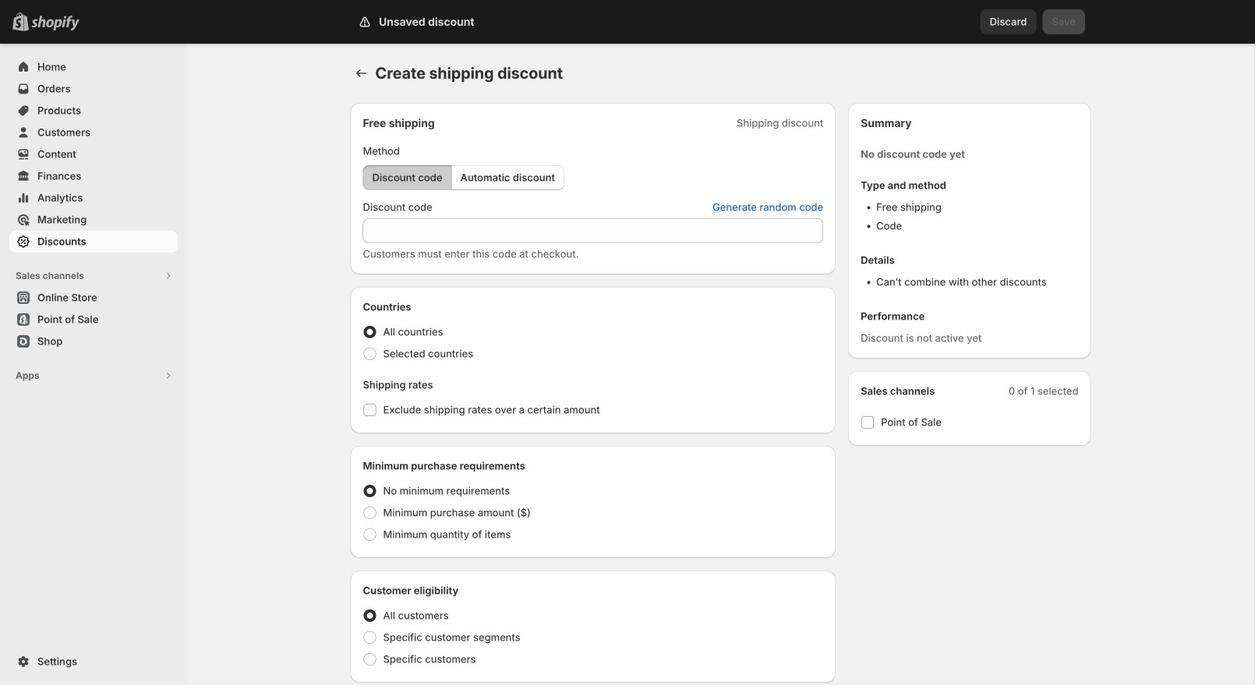 Task type: locate. For each thing, give the bounding box(es) containing it.
None text field
[[363, 218, 824, 243]]



Task type: describe. For each thing, give the bounding box(es) containing it.
shopify image
[[31, 15, 80, 31]]



Task type: vqa. For each thing, say whether or not it's contained in the screenshot.
the 100% Rayon / White / XL link
no



